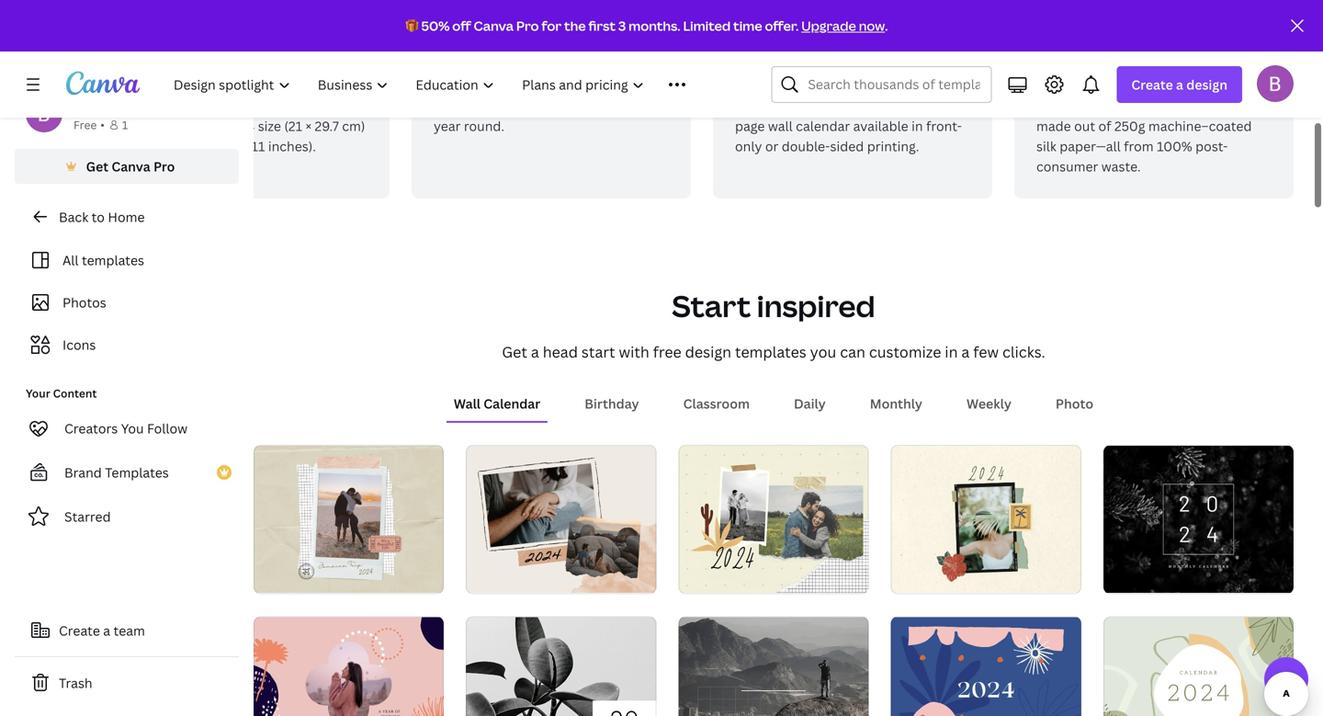 Task type: describe. For each thing, give the bounding box(es) containing it.
post-
[[1196, 137, 1228, 155]]

this
[[914, 97, 937, 114]]

home
[[132, 117, 168, 135]]

size up a4
[[249, 97, 272, 114]]

all
[[644, 97, 658, 114]]

to
[[92, 208, 105, 226]]

a for design
[[1177, 76, 1184, 93]]

beige scrapbook couple wall calendar image
[[679, 446, 869, 593]]

3
[[618, 17, 626, 34]]

sustainable material image
[[1015, 0, 1294, 59]]

trash link
[[15, 665, 239, 701]]

create a team button
[[15, 612, 239, 649]]

back to home link
[[15, 199, 239, 235]]

1 of 26 for black and white underwater modern minimal quote wall calendar image
[[1117, 571, 1149, 585]]

photo button
[[1049, 386, 1101, 421]]

back
[[59, 208, 88, 226]]

get for get canva pro
[[86, 158, 109, 175]]

the
[[564, 17, 586, 34]]

sustainable
[[1037, 66, 1132, 88]]

daily button
[[787, 386, 833, 421]]

for inside the perfect size the ideal calendar size for every home and office, a4 size (21 × 29.7 cm) or letter size (8.5 × 11 inches).
[[275, 97, 294, 114]]

birthday button
[[577, 386, 647, 421]]

green and orange handmade organic photo wall calendar image
[[1104, 617, 1294, 716]]

follow
[[147, 420, 188, 437]]

🎁
[[406, 17, 419, 34]]

or inside quality printing pick what works for you with this 26- page wall calendar available in front- only or double-sided printing.
[[766, 137, 779, 155]]

paper—all
[[1060, 137, 1121, 155]]

1 vertical spatial design
[[685, 342, 732, 362]]

29.7
[[315, 117, 339, 135]]

(8.5
[[216, 137, 239, 155]]

paper
[[511, 66, 558, 88]]

with inside quality printing pick what works for you with this 26- page wall calendar available in front- only or double-sided printing.
[[884, 97, 911, 114]]

of for 1 of 26 link associated with white and grey nature photo modern minimal wall calendar
[[699, 571, 710, 585]]

double-
[[782, 137, 830, 155]]

templates
[[105, 464, 169, 481]]

1 of 26 for beige scrapbook couple wall calendar image
[[692, 571, 724, 585]]

wall calendar button
[[447, 386, 548, 421]]

0 horizontal spatial ×
[[242, 137, 248, 155]]

limited
[[683, 17, 731, 34]]

create for create a team
[[59, 622, 100, 639]]

silk inside sustainable material each calendar is spiral-bound and made out of 250g machine–coated silk paper—all from 100% post- consumer waste.
[[1037, 137, 1057, 155]]

material
[[1136, 66, 1203, 88]]

get for get a head start with free design templates you can customize in a few clicks.
[[502, 342, 528, 362]]

for inside premium paper finish a silk finish for a perfect calendar all year round.
[[506, 97, 524, 114]]

of for 1 of 26 link corresponding to blue orange and pink handmade organic women wall calendar image
[[912, 571, 922, 585]]

offer.
[[765, 17, 799, 34]]

26-
[[941, 97, 961, 114]]

quality
[[735, 66, 794, 88]]

get canva pro button
[[15, 149, 239, 184]]

1 for beige scrapbook couple wall calendar image
[[692, 571, 697, 585]]

upgrade now button
[[802, 17, 885, 34]]

premium
[[434, 66, 507, 88]]

0 vertical spatial ×
[[306, 117, 312, 135]]

and inside the perfect size the ideal calendar size for every home and office, a4 size (21 × 29.7 cm) or letter size (8.5 × 11 inches).
[[171, 117, 194, 135]]

1 of 26 for the colorful woman scrapbook travel wall calendar image
[[904, 571, 937, 585]]

available
[[854, 117, 909, 135]]

brand
[[64, 464, 102, 481]]

a inside premium paper finish a silk finish for a perfect calendar all year round.
[[527, 97, 534, 114]]

colorful woman scrapbook travel wall calendar image
[[891, 446, 1082, 593]]

size down the perfect size image
[[230, 66, 260, 88]]

beige and brown polaroid scrapbook travel wall calendar image
[[254, 446, 444, 593]]

blue orange and pink handmade organic women wall calendar image
[[891, 617, 1082, 716]]

create a team
[[59, 622, 145, 639]]

wall
[[768, 117, 793, 135]]

birthday
[[585, 395, 639, 412]]

every
[[297, 97, 331, 114]]

create a design button
[[1117, 66, 1243, 103]]

daily
[[794, 395, 826, 412]]

each
[[1037, 97, 1067, 114]]

1 of 26 link for green and orange handmade organic photo wall calendar
[[1104, 445, 1294, 593]]

creators you follow link
[[15, 410, 239, 447]]

back to home
[[59, 208, 145, 226]]

calendar inside sustainable material each calendar is spiral-bound and made out of 250g machine–coated silk paper—all from 100% post- consumer waste.
[[1070, 97, 1124, 114]]

colorful watercolor scrapbook couple wall calendar image
[[466, 446, 657, 593]]

of for 1 of 26 link for green and orange handmade organic photo wall calendar
[[1124, 571, 1135, 585]]

off
[[452, 17, 471, 34]]

icons link
[[26, 327, 228, 362]]

the perfect size image
[[110, 0, 390, 59]]

1 of 26 link for white and grey nature photo modern minimal wall calendar
[[679, 445, 869, 593]]

.
[[885, 17, 888, 34]]

black and white underwater modern minimal quote wall calendar image
[[1104, 446, 1294, 593]]

you inside quality printing pick what works for you with this 26- page wall calendar available in front- only or double-sided printing.
[[858, 97, 881, 114]]

front-
[[927, 117, 962, 135]]

pink orange and violet handmade organic woman wall calendar image
[[254, 617, 444, 716]]

a
[[434, 97, 442, 114]]

machine–coated
[[1149, 117, 1252, 135]]

customize
[[869, 342, 942, 362]]

content
[[53, 386, 97, 401]]

11
[[251, 137, 265, 155]]

bob builder image
[[1257, 65, 1294, 102]]

works
[[798, 97, 834, 114]]

brand templates
[[64, 464, 169, 481]]

in inside quality printing pick what works for you with this 26- page wall calendar available in front- only or double-sided printing.
[[912, 117, 923, 135]]

size down office,
[[190, 137, 213, 155]]

starred link
[[15, 498, 239, 535]]

silk inside premium paper finish a silk finish for a perfect calendar all year round.
[[446, 97, 466, 114]]

1 of 26 for beige and brown polaroid scrapbook travel wall calendar image
[[267, 571, 299, 585]]

50%
[[421, 17, 450, 34]]

all
[[63, 251, 79, 269]]

waste.
[[1102, 158, 1141, 175]]

1 vertical spatial finish
[[469, 97, 503, 114]]

from
[[1124, 137, 1154, 155]]

design inside the create a design dropdown button
[[1187, 76, 1228, 93]]

2 the from the top
[[132, 97, 155, 114]]

weekly button
[[960, 386, 1019, 421]]

spiral-
[[1140, 97, 1179, 114]]

printing
[[798, 66, 862, 88]]

1 the from the top
[[132, 66, 162, 88]]

team
[[114, 622, 145, 639]]

brand templates link
[[15, 454, 239, 491]]

inches).
[[268, 137, 316, 155]]

1 horizontal spatial canva
[[474, 17, 514, 34]]

calendar inside the perfect size the ideal calendar size for every home and office, a4 size (21 × 29.7 cm) or letter size (8.5 × 11 inches).
[[192, 97, 246, 114]]

what
[[764, 97, 794, 114]]

consumer
[[1037, 158, 1099, 175]]



Task type: vqa. For each thing, say whether or not it's contained in the screenshot.


Task type: locate. For each thing, give the bounding box(es) containing it.
all templates link
[[26, 243, 228, 278]]

free
[[74, 117, 97, 132]]

0 vertical spatial design
[[1187, 76, 1228, 93]]

with up available
[[884, 97, 911, 114]]

templates right all
[[82, 251, 144, 269]]

or inside the perfect size the ideal calendar size for every home and office, a4 size (21 × 29.7 cm) or letter size (8.5 × 11 inches).
[[132, 137, 146, 155]]

design
[[1187, 76, 1228, 93], [685, 342, 732, 362]]

few
[[974, 342, 999, 362]]

canva
[[474, 17, 514, 34], [112, 158, 150, 175]]

1 vertical spatial templates
[[735, 342, 807, 362]]

1 26 from the left
[[287, 571, 299, 585]]

finish right the paper
[[562, 66, 607, 88]]

for right works
[[837, 97, 855, 114]]

0 horizontal spatial templates
[[82, 251, 144, 269]]

get left the head
[[502, 342, 528, 362]]

0 horizontal spatial with
[[619, 342, 650, 362]]

1 horizontal spatial ×
[[306, 117, 312, 135]]

classroom button
[[676, 386, 757, 421]]

a up the 'bound'
[[1177, 76, 1184, 93]]

wall
[[454, 395, 481, 412]]

pro
[[516, 17, 539, 34], [153, 158, 175, 175]]

the perfect size the ideal calendar size for every home and office, a4 size (21 × 29.7 cm) or letter size (8.5 × 11 inches).
[[132, 66, 365, 155]]

monthly
[[870, 395, 923, 412]]

1 vertical spatial create
[[59, 622, 100, 639]]

2 1 of 26 link from the left
[[679, 445, 869, 593]]

0 horizontal spatial perfect
[[166, 66, 226, 88]]

1 horizontal spatial or
[[766, 137, 779, 155]]

for up the (21
[[275, 97, 294, 114]]

1 1 of 26 link from the left
[[254, 445, 444, 593]]

1 vertical spatial ×
[[242, 137, 248, 155]]

finish up round.
[[469, 97, 503, 114]]

or up get canva pro
[[132, 137, 146, 155]]

or down wall
[[766, 137, 779, 155]]

and inside sustainable material each calendar is spiral-bound and made out of 250g machine–coated silk paper—all from 100% post- consumer waste.
[[1223, 97, 1246, 114]]

1 1 of 26 from the left
[[267, 571, 299, 585]]

create for create a design
[[1132, 76, 1174, 93]]

canva right 'off'
[[474, 17, 514, 34]]

pro inside button
[[153, 158, 175, 175]]

1 horizontal spatial finish
[[562, 66, 607, 88]]

perfect inside the perfect size the ideal calendar size for every home and office, a4 size (21 × 29.7 cm) or letter size (8.5 × 11 inches).
[[166, 66, 226, 88]]

create a design
[[1132, 76, 1228, 93]]

silk right a
[[446, 97, 466, 114]]

classroom
[[684, 395, 750, 412]]

start
[[672, 286, 751, 326]]

letter
[[149, 137, 187, 155]]

pro left the
[[516, 17, 539, 34]]

Search search field
[[808, 67, 980, 102]]

silk down made
[[1037, 137, 1057, 155]]

you
[[858, 97, 881, 114], [810, 342, 837, 362]]

perfect up "ideal"
[[166, 66, 226, 88]]

canva inside button
[[112, 158, 150, 175]]

26 for black and white underwater modern minimal quote wall calendar image
[[1137, 571, 1149, 585]]

26 for the colorful woman scrapbook travel wall calendar image
[[924, 571, 937, 585]]

1 horizontal spatial in
[[945, 342, 958, 362]]

1 vertical spatial canva
[[112, 158, 150, 175]]

the up home at top left
[[132, 97, 155, 114]]

0 horizontal spatial in
[[912, 117, 923, 135]]

0 vertical spatial canva
[[474, 17, 514, 34]]

1 of 26 link for blue orange and pink handmade organic women wall calendar image
[[891, 445, 1082, 593]]

create inside dropdown button
[[1132, 76, 1174, 93]]

a4
[[238, 117, 255, 135]]

1 vertical spatial the
[[132, 97, 155, 114]]

0 vertical spatial you
[[858, 97, 881, 114]]

0 horizontal spatial design
[[685, 342, 732, 362]]

0 vertical spatial finish
[[562, 66, 607, 88]]

get canva pro
[[86, 158, 175, 175]]

starred
[[64, 508, 111, 525]]

0 vertical spatial templates
[[82, 251, 144, 269]]

1 vertical spatial get
[[502, 342, 528, 362]]

for down the paper
[[506, 97, 524, 114]]

2 1 of 26 from the left
[[692, 571, 724, 585]]

photos link
[[26, 285, 228, 320]]

1 vertical spatial pro
[[153, 158, 175, 175]]

1 horizontal spatial perfect
[[537, 97, 583, 114]]

canva down letter
[[112, 158, 150, 175]]

calendar left all on the left top of page
[[586, 97, 641, 114]]

0 horizontal spatial or
[[132, 137, 146, 155]]

0 vertical spatial in
[[912, 117, 923, 135]]

None search field
[[772, 66, 992, 103]]

office,
[[197, 117, 235, 135]]

top level navigation element
[[162, 66, 727, 103], [162, 66, 727, 103]]

size
[[230, 66, 260, 88], [249, 97, 272, 114], [258, 117, 281, 135], [190, 137, 213, 155]]

size right a4
[[258, 117, 281, 135]]

× right the (21
[[306, 117, 312, 135]]

in
[[912, 117, 923, 135], [945, 342, 958, 362]]

greyscale leaves modern minimal woman wall calendar image
[[466, 617, 657, 716]]

1 vertical spatial you
[[810, 342, 837, 362]]

of for 1 of 26 link for "pink orange and violet handmade organic woman wall calendar" image
[[274, 571, 285, 585]]

you left can
[[810, 342, 837, 362]]

a left the head
[[531, 342, 539, 362]]

1 horizontal spatial templates
[[735, 342, 807, 362]]

1 horizontal spatial and
[[1223, 97, 1246, 114]]

in left few
[[945, 342, 958, 362]]

perfect down the paper
[[537, 97, 583, 114]]

of
[[1099, 117, 1112, 135], [274, 571, 285, 585], [699, 571, 710, 585], [912, 571, 922, 585], [1124, 571, 1135, 585]]

a for team
[[103, 622, 110, 639]]

create left team
[[59, 622, 100, 639]]

perfect
[[166, 66, 226, 88], [537, 97, 583, 114]]

3 1 of 26 link from the left
[[891, 445, 1082, 593]]

inspired
[[757, 286, 876, 326]]

(21
[[284, 117, 302, 135]]

made
[[1037, 117, 1071, 135]]

1 for the colorful woman scrapbook travel wall calendar image
[[904, 571, 909, 585]]

calendar inside quality printing pick what works for you with this 26- page wall calendar available in front- only or double-sided printing.
[[796, 117, 850, 135]]

time
[[734, 17, 763, 34]]

get a head start with free design templates you can customize in a few clicks.
[[502, 342, 1046, 362]]

free
[[653, 342, 682, 362]]

calendar up "out"
[[1070, 97, 1124, 114]]

a down the paper
[[527, 97, 534, 114]]

1 horizontal spatial design
[[1187, 76, 1228, 93]]

100%
[[1157, 137, 1193, 155]]

templates down start inspired
[[735, 342, 807, 362]]

only
[[735, 137, 762, 155]]

0 vertical spatial get
[[86, 158, 109, 175]]

1 or from the left
[[132, 137, 146, 155]]

🎁 50% off canva pro for the first 3 months. limited time offer. upgrade now .
[[406, 17, 888, 34]]

design right free
[[685, 342, 732, 362]]

0 vertical spatial with
[[884, 97, 911, 114]]

•
[[100, 117, 105, 132]]

1 horizontal spatial pro
[[516, 17, 539, 34]]

1 vertical spatial in
[[945, 342, 958, 362]]

head
[[543, 342, 578, 362]]

a left few
[[962, 342, 970, 362]]

perfect inside premium paper finish a silk finish for a perfect calendar all year round.
[[537, 97, 583, 114]]

is
[[1127, 97, 1137, 114]]

create inside button
[[59, 622, 100, 639]]

× left 11
[[242, 137, 248, 155]]

printing.
[[867, 137, 920, 155]]

silk
[[446, 97, 466, 114], [1037, 137, 1057, 155]]

0 horizontal spatial get
[[86, 158, 109, 175]]

for inside quality printing pick what works for you with this 26- page wall calendar available in front- only or double-sided printing.
[[837, 97, 855, 114]]

a inside the create a design dropdown button
[[1177, 76, 1184, 93]]

calendar down works
[[796, 117, 850, 135]]

2 or from the left
[[766, 137, 779, 155]]

0 horizontal spatial finish
[[469, 97, 503, 114]]

you
[[121, 420, 144, 437]]

year
[[434, 117, 461, 135]]

for
[[542, 17, 562, 34], [275, 97, 294, 114], [506, 97, 524, 114], [837, 97, 855, 114]]

pro down letter
[[153, 158, 175, 175]]

upgrade
[[802, 17, 856, 34]]

1 vertical spatial and
[[171, 117, 194, 135]]

all templates
[[63, 251, 144, 269]]

ideal
[[158, 97, 188, 114]]

a for head
[[531, 342, 539, 362]]

0 vertical spatial create
[[1132, 76, 1174, 93]]

of inside sustainable material each calendar is spiral-bound and made out of 250g machine–coated silk paper—all from 100% post- consumer waste.
[[1099, 117, 1112, 135]]

0 horizontal spatial create
[[59, 622, 100, 639]]

1 of 26
[[267, 571, 299, 585], [692, 571, 724, 585], [904, 571, 937, 585], [1117, 571, 1149, 585]]

calendar inside premium paper finish a silk finish for a perfect calendar all year round.
[[586, 97, 641, 114]]

calendar
[[192, 97, 246, 114], [586, 97, 641, 114], [1070, 97, 1124, 114], [796, 117, 850, 135]]

1 for beige and brown polaroid scrapbook travel wall calendar image
[[267, 571, 272, 585]]

premium paper finish image
[[412, 0, 691, 59]]

sided
[[830, 137, 864, 155]]

creators
[[64, 420, 118, 437]]

calendar
[[484, 395, 541, 412]]

0 horizontal spatial silk
[[446, 97, 466, 114]]

0 vertical spatial silk
[[446, 97, 466, 114]]

home
[[108, 208, 145, 226]]

design up the 'bound'
[[1187, 76, 1228, 93]]

sustainable material each calendar is spiral-bound and made out of 250g machine–coated silk paper—all from 100% post- consumer waste.
[[1037, 66, 1252, 175]]

1 horizontal spatial silk
[[1037, 137, 1057, 155]]

1 for black and white underwater modern minimal quote wall calendar image
[[1117, 571, 1122, 585]]

0 vertical spatial perfect
[[166, 66, 226, 88]]

trash
[[59, 674, 92, 692]]

2 26 from the left
[[712, 571, 724, 585]]

0 horizontal spatial pro
[[153, 158, 175, 175]]

page
[[735, 117, 765, 135]]

with left free
[[619, 342, 650, 362]]

get
[[86, 158, 109, 175], [502, 342, 528, 362]]

1 horizontal spatial with
[[884, 97, 911, 114]]

clicks.
[[1003, 342, 1046, 362]]

1 vertical spatial with
[[619, 342, 650, 362]]

in down "this"
[[912, 117, 923, 135]]

get inside button
[[86, 158, 109, 175]]

quality printing image
[[713, 0, 993, 59]]

4 1 of 26 from the left
[[1117, 571, 1149, 585]]

white and grey nature photo modern minimal wall calendar image
[[679, 617, 869, 716]]

get down •
[[86, 158, 109, 175]]

26 for beige scrapbook couple wall calendar image
[[712, 571, 724, 585]]

photos
[[63, 294, 106, 311]]

your
[[26, 386, 50, 401]]

0 vertical spatial and
[[1223, 97, 1246, 114]]

26 for beige and brown polaroid scrapbook travel wall calendar image
[[287, 571, 299, 585]]

1 horizontal spatial you
[[858, 97, 881, 114]]

0 vertical spatial the
[[132, 66, 162, 88]]

can
[[840, 342, 866, 362]]

a
[[1177, 76, 1184, 93], [527, 97, 534, 114], [531, 342, 539, 362], [962, 342, 970, 362], [103, 622, 110, 639]]

3 1 of 26 from the left
[[904, 571, 937, 585]]

a inside "create a team" button
[[103, 622, 110, 639]]

icons
[[63, 336, 96, 353]]

0 vertical spatial pro
[[516, 17, 539, 34]]

0 horizontal spatial canva
[[112, 158, 150, 175]]

1 vertical spatial perfect
[[537, 97, 583, 114]]

bound
[[1179, 97, 1220, 114]]

for left the
[[542, 17, 562, 34]]

1 horizontal spatial create
[[1132, 76, 1174, 93]]

creators you follow
[[64, 420, 188, 437]]

1 horizontal spatial get
[[502, 342, 528, 362]]

the up "ideal"
[[132, 66, 162, 88]]

photo
[[1056, 395, 1094, 412]]

and down "ideal"
[[171, 117, 194, 135]]

3 26 from the left
[[924, 571, 937, 585]]

cm)
[[342, 117, 365, 135]]

months.
[[629, 17, 681, 34]]

0 horizontal spatial and
[[171, 117, 194, 135]]

out
[[1075, 117, 1096, 135]]

4 26 from the left
[[1137, 571, 1149, 585]]

free •
[[74, 117, 105, 132]]

start inspired
[[672, 286, 876, 326]]

you up available
[[858, 97, 881, 114]]

and right the 'bound'
[[1223, 97, 1246, 114]]

0 horizontal spatial you
[[810, 342, 837, 362]]

a left team
[[103, 622, 110, 639]]

1 of 26 link for "pink orange and violet handmade organic woman wall calendar" image
[[254, 445, 444, 593]]

monthly button
[[863, 386, 930, 421]]

calendar up office,
[[192, 97, 246, 114]]

create up spiral-
[[1132, 76, 1174, 93]]

round.
[[464, 117, 505, 135]]

1 vertical spatial silk
[[1037, 137, 1057, 155]]

4 1 of 26 link from the left
[[1104, 445, 1294, 593]]



